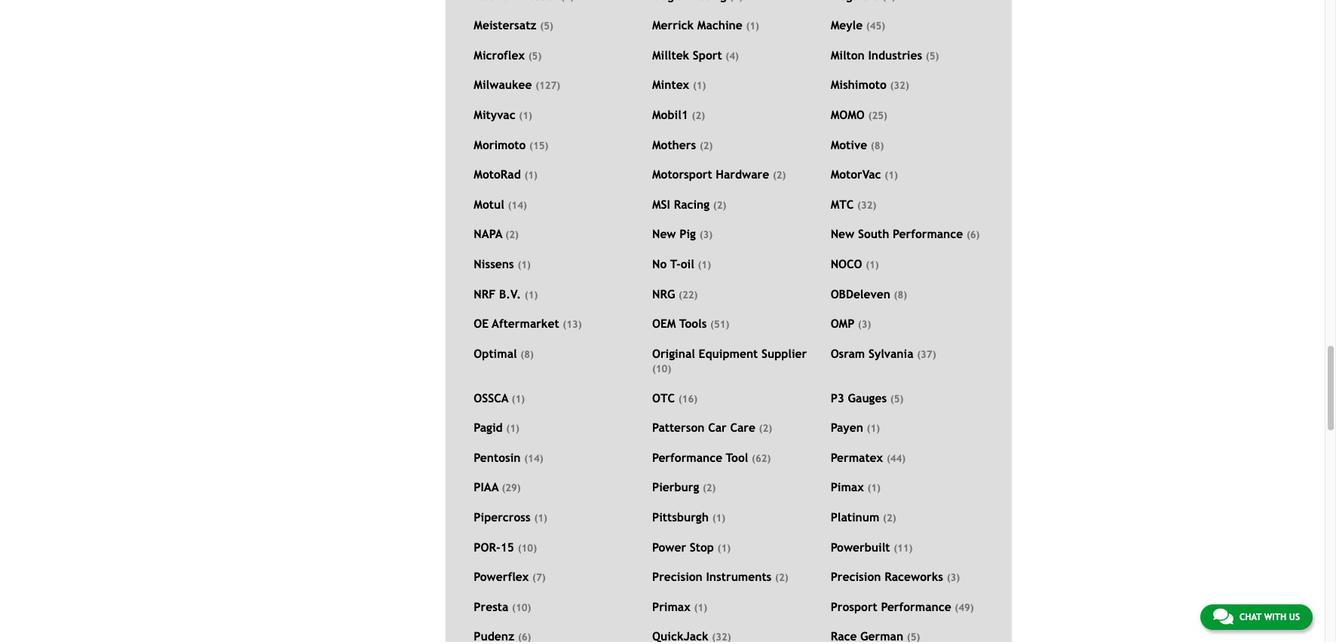 Task type: locate. For each thing, give the bounding box(es) containing it.
(1) right ossca
[[512, 393, 525, 405]]

(1) inside noco (1)
[[866, 259, 879, 271]]

(2)
[[692, 110, 705, 121], [700, 140, 713, 151], [773, 170, 786, 181], [713, 200, 726, 211], [505, 230, 519, 241], [759, 423, 772, 435], [703, 483, 716, 494], [883, 513, 896, 524], [775, 572, 788, 584]]

precision for precision instruments
[[652, 570, 703, 584]]

(1) right nissens
[[518, 259, 531, 271]]

1 vertical spatial (10)
[[518, 543, 537, 554]]

1 horizontal spatial (3)
[[858, 319, 871, 330]]

(1) right stop
[[718, 543, 731, 554]]

(2) inside mothers (2)
[[700, 140, 713, 151]]

motul (14)
[[474, 197, 527, 211]]

(10) inside presta (10)
[[512, 602, 531, 614]]

piaa (29)
[[474, 481, 521, 494]]

(1) inside merrick machine (1)
[[746, 21, 759, 32]]

chat with us link
[[1200, 605, 1313, 630]]

2 vertical spatial (3)
[[947, 572, 960, 584]]

performance down raceworks
[[881, 600, 951, 614]]

0 vertical spatial (32)
[[890, 80, 909, 92]]

0 horizontal spatial (8)
[[520, 349, 534, 360]]

ossca (1)
[[474, 391, 525, 405]]

0 horizontal spatial new
[[652, 227, 676, 241]]

1 horizontal spatial new
[[831, 227, 854, 241]]

new south performance (6)
[[831, 227, 980, 241]]

performance
[[893, 227, 963, 241], [652, 451, 722, 464], [881, 600, 951, 614]]

(1) right payen
[[867, 423, 880, 435]]

(8) down oe aftermarket (13)
[[520, 349, 534, 360]]

powerflex
[[474, 570, 529, 584]]

motive
[[831, 138, 867, 151]]

obdeleven
[[831, 287, 890, 300]]

(8) inside obdeleven (8)
[[894, 289, 907, 300]]

(1) inside pittsburgh (1)
[[712, 513, 725, 524]]

(1) inside nrf b.v. (1)
[[525, 289, 538, 300]]

(8) inside the motive (8)
[[871, 140, 884, 151]]

(5)
[[540, 21, 553, 32], [528, 50, 542, 62], [926, 50, 939, 62], [890, 393, 904, 405]]

(1) down (15)
[[524, 170, 538, 181]]

(1) right the "oil" on the top
[[698, 259, 711, 271]]

(5) right meistersatz
[[540, 21, 553, 32]]

mityvac
[[474, 108, 515, 121]]

pipercross (1)
[[474, 511, 547, 524]]

p3
[[831, 391, 844, 405]]

(8) right motive
[[871, 140, 884, 151]]

(3) right omp
[[858, 319, 871, 330]]

precision instruments (2)
[[652, 570, 788, 584]]

(1) inside pipercross (1)
[[534, 513, 547, 524]]

0 horizontal spatial (3)
[[699, 230, 713, 241]]

patterson
[[652, 421, 705, 435]]

precision
[[652, 570, 703, 584], [831, 570, 881, 584]]

(1) inside payen (1)
[[867, 423, 880, 435]]

(1) inside no t-oil (1)
[[698, 259, 711, 271]]

(2) up motorsport hardware (2)
[[700, 140, 713, 151]]

omp (3)
[[831, 317, 871, 330]]

(3) for raceworks
[[947, 572, 960, 584]]

(1) right machine
[[746, 21, 759, 32]]

2 precision from the left
[[831, 570, 881, 584]]

(10) down original at the bottom
[[652, 364, 671, 375]]

milwaukee
[[474, 78, 532, 92]]

2 vertical spatial (8)
[[520, 349, 534, 360]]

t-
[[670, 257, 681, 271]]

mobil1
[[652, 108, 688, 121]]

2 horizontal spatial (3)
[[947, 572, 960, 584]]

piaa
[[474, 481, 499, 494]]

primax
[[652, 600, 691, 614]]

1 horizontal spatial (8)
[[871, 140, 884, 151]]

platinum
[[831, 511, 879, 524]]

15
[[500, 540, 514, 554]]

car
[[708, 421, 727, 435]]

chat with us
[[1240, 612, 1300, 623]]

(10) right 15
[[518, 543, 537, 554]]

(2) right hardware
[[773, 170, 786, 181]]

new left pig
[[652, 227, 676, 241]]

1 vertical spatial (32)
[[857, 200, 876, 211]]

(37)
[[917, 349, 936, 360]]

(1) right mityvac
[[519, 110, 532, 121]]

1 horizontal spatial (32)
[[890, 80, 909, 92]]

2 new from the left
[[831, 227, 854, 241]]

(3) up (49)
[[947, 572, 960, 584]]

mtc
[[831, 197, 854, 211]]

omp
[[831, 317, 854, 330]]

(10) inside the original equipment supplier (10)
[[652, 364, 671, 375]]

motorad (1)
[[474, 168, 538, 181]]

comments image
[[1213, 608, 1233, 626]]

(10) inside por-15 (10)
[[518, 543, 537, 554]]

(1) inside motorad (1)
[[524, 170, 538, 181]]

(8) for motive
[[871, 140, 884, 151]]

powerbuilt
[[831, 540, 890, 554]]

(10)
[[652, 364, 671, 375], [518, 543, 537, 554], [512, 602, 531, 614]]

(1) for pipercross
[[534, 513, 547, 524]]

(2) right the instruments
[[775, 572, 788, 584]]

care
[[730, 421, 755, 435]]

(3) right pig
[[699, 230, 713, 241]]

(2) inside napa (2)
[[505, 230, 519, 241]]

1 vertical spatial (14)
[[524, 453, 543, 464]]

0 horizontal spatial (32)
[[857, 200, 876, 211]]

(2) inside "msi racing (2)"
[[713, 200, 726, 211]]

(1) for noco
[[866, 259, 879, 271]]

industries
[[868, 48, 922, 62]]

(5) right the gauges at the right bottom of the page
[[890, 393, 904, 405]]

(32) down industries
[[890, 80, 909, 92]]

(2) inside the "mobil1 (2)"
[[692, 110, 705, 121]]

(5) inside microflex (5)
[[528, 50, 542, 62]]

(1) right noco
[[866, 259, 879, 271]]

(2) inside platinum (2)
[[883, 513, 896, 524]]

permatex (44)
[[831, 451, 906, 464]]

(1) inside mintex (1)
[[693, 80, 706, 92]]

2 vertical spatial (10)
[[512, 602, 531, 614]]

(2) right mobil1
[[692, 110, 705, 121]]

(1) up stop
[[712, 513, 725, 524]]

(8) right obdeleven
[[894, 289, 907, 300]]

(10) right presta
[[512, 602, 531, 614]]

(2) right the care
[[759, 423, 772, 435]]

(1) right the mintex
[[693, 80, 706, 92]]

momo
[[831, 108, 865, 121]]

(1) inside ossca (1)
[[512, 393, 525, 405]]

napa (2)
[[474, 227, 519, 241]]

(1) inside motorvac (1)
[[885, 170, 898, 181]]

performance left (6)
[[893, 227, 963, 241]]

precision up primax (1)
[[652, 570, 703, 584]]

(6)
[[967, 230, 980, 241]]

(32) right mtc
[[857, 200, 876, 211]]

1 horizontal spatial precision
[[831, 570, 881, 584]]

(16)
[[678, 393, 697, 405]]

(2) right napa
[[505, 230, 519, 241]]

1 vertical spatial (8)
[[894, 289, 907, 300]]

por-
[[474, 540, 500, 554]]

(32) inside mtc (32)
[[857, 200, 876, 211]]

(2) up (11)
[[883, 513, 896, 524]]

hardware
[[716, 168, 769, 181]]

pentosin
[[474, 451, 521, 464]]

(62)
[[752, 453, 771, 464]]

por-15 (10)
[[474, 540, 537, 554]]

(14) right motul
[[508, 200, 527, 211]]

(3) inside the precision raceworks (3)
[[947, 572, 960, 584]]

(14) inside motul (14)
[[508, 200, 527, 211]]

0 vertical spatial (10)
[[652, 364, 671, 375]]

(1) right primax
[[694, 602, 707, 614]]

merrick
[[652, 18, 694, 32]]

motorad
[[474, 168, 521, 181]]

(49)
[[955, 602, 974, 614]]

b.v.
[[499, 287, 521, 300]]

(32)
[[890, 80, 909, 92], [857, 200, 876, 211]]

(1) inside the pagid (1)
[[506, 423, 519, 435]]

1 precision from the left
[[652, 570, 703, 584]]

precision raceworks (3)
[[831, 570, 960, 584]]

motive (8)
[[831, 138, 884, 151]]

(1) right b.v.
[[525, 289, 538, 300]]

(3) inside new pig (3)
[[699, 230, 713, 241]]

(14) right pentosin
[[524, 453, 543, 464]]

(1)
[[746, 21, 759, 32], [693, 80, 706, 92], [519, 110, 532, 121], [524, 170, 538, 181], [885, 170, 898, 181], [518, 259, 531, 271], [698, 259, 711, 271], [866, 259, 879, 271], [525, 289, 538, 300], [512, 393, 525, 405], [506, 423, 519, 435], [867, 423, 880, 435], [867, 483, 881, 494], [534, 513, 547, 524], [712, 513, 725, 524], [718, 543, 731, 554], [694, 602, 707, 614]]

(1) right pipercross
[[534, 513, 547, 524]]

(8) inside optimal (8)
[[520, 349, 534, 360]]

otc (16)
[[652, 391, 697, 405]]

(5) up (127)
[[528, 50, 542, 62]]

(3)
[[699, 230, 713, 241], [858, 319, 871, 330], [947, 572, 960, 584]]

(1) right pagid
[[506, 423, 519, 435]]

new for new pig
[[652, 227, 676, 241]]

performance up "pierburg (2)"
[[652, 451, 722, 464]]

supplier
[[762, 347, 807, 360]]

(1) for payen
[[867, 423, 880, 435]]

0 horizontal spatial precision
[[652, 570, 703, 584]]

(2) down performance tool (62)
[[703, 483, 716, 494]]

2 horizontal spatial (8)
[[894, 289, 907, 300]]

no t-oil (1)
[[652, 257, 711, 271]]

ossca
[[474, 391, 508, 405]]

new down mtc
[[831, 227, 854, 241]]

0 vertical spatial (3)
[[699, 230, 713, 241]]

precision up prosport
[[831, 570, 881, 584]]

(1) inside mityvac (1)
[[519, 110, 532, 121]]

nrf
[[474, 287, 496, 300]]

0 vertical spatial (14)
[[508, 200, 527, 211]]

2 vertical spatial performance
[[881, 600, 951, 614]]

(14) inside pentosin (14)
[[524, 453, 543, 464]]

(1) inside primax (1)
[[694, 602, 707, 614]]

(1) right pimax
[[867, 483, 881, 494]]

(1) inside 'nissens (1)'
[[518, 259, 531, 271]]

gauges
[[848, 391, 887, 405]]

(5) right industries
[[926, 50, 939, 62]]

(2) right the racing
[[713, 200, 726, 211]]

(1) for primax
[[694, 602, 707, 614]]

(32) inside mishimoto (32)
[[890, 80, 909, 92]]

(1) for pimax
[[867, 483, 881, 494]]

(8)
[[871, 140, 884, 151], [894, 289, 907, 300], [520, 349, 534, 360]]

1 new from the left
[[652, 227, 676, 241]]

0 vertical spatial (8)
[[871, 140, 884, 151]]

(1) right motorvac
[[885, 170, 898, 181]]

(1) for nissens
[[518, 259, 531, 271]]

1 vertical spatial (3)
[[858, 319, 871, 330]]

(13)
[[563, 319, 582, 330]]

new
[[652, 227, 676, 241], [831, 227, 854, 241]]

(1) inside pimax (1)
[[867, 483, 881, 494]]



Task type: describe. For each thing, give the bounding box(es) containing it.
power stop (1)
[[652, 540, 731, 554]]

pentosin (14)
[[474, 451, 543, 464]]

(1) for pagid
[[506, 423, 519, 435]]

(32) for mishimoto
[[890, 80, 909, 92]]

precision for precision raceworks
[[831, 570, 881, 584]]

morimoto (15)
[[474, 138, 548, 151]]

oe
[[474, 317, 489, 330]]

(2) inside "pierburg (2)"
[[703, 483, 716, 494]]

mishimoto
[[831, 78, 887, 92]]

(5) inside milton industries (5)
[[926, 50, 939, 62]]

(3) inside the omp (3)
[[858, 319, 871, 330]]

(32) for mtc
[[857, 200, 876, 211]]

pimax
[[831, 481, 864, 494]]

presta
[[474, 600, 508, 614]]

(1) for mintex
[[693, 80, 706, 92]]

(25)
[[868, 110, 887, 121]]

presta (10)
[[474, 600, 531, 614]]

(4)
[[726, 50, 739, 62]]

optimal
[[474, 347, 517, 360]]

motorsport
[[652, 168, 712, 181]]

osram
[[831, 347, 865, 360]]

mtc (32)
[[831, 197, 876, 211]]

motorsport hardware (2)
[[652, 168, 786, 181]]

(2) inside motorsport hardware (2)
[[773, 170, 786, 181]]

msi racing (2)
[[652, 197, 726, 211]]

pagid (1)
[[474, 421, 519, 435]]

oe aftermarket (13)
[[474, 317, 582, 330]]

meistersatz (5)
[[474, 18, 553, 32]]

(1) for pittsburgh
[[712, 513, 725, 524]]

(1) for mityvac
[[519, 110, 532, 121]]

south
[[858, 227, 889, 241]]

platinum (2)
[[831, 511, 896, 524]]

osram sylvania (37)
[[831, 347, 936, 360]]

milwaukee (127)
[[474, 78, 560, 92]]

milton industries (5)
[[831, 48, 939, 62]]

0 vertical spatial performance
[[893, 227, 963, 241]]

napa
[[474, 227, 502, 241]]

motorvac
[[831, 168, 881, 181]]

milltek sport (4)
[[652, 48, 739, 62]]

mintex (1)
[[652, 78, 706, 92]]

chat
[[1240, 612, 1262, 623]]

tool
[[726, 451, 748, 464]]

instruments
[[706, 570, 772, 584]]

mityvac (1)
[[474, 108, 532, 121]]

oem
[[652, 317, 676, 330]]

1 vertical spatial performance
[[652, 451, 722, 464]]

payen
[[831, 421, 863, 435]]

(3) for pig
[[699, 230, 713, 241]]

(44)
[[887, 453, 906, 464]]

(1) inside "power stop (1)"
[[718, 543, 731, 554]]

motorvac (1)
[[831, 168, 898, 181]]

(2) inside patterson car care (2)
[[759, 423, 772, 435]]

nrg (22)
[[652, 287, 698, 300]]

new for new south performance
[[831, 227, 854, 241]]

morimoto
[[474, 138, 526, 151]]

(11)
[[894, 543, 913, 554]]

powerflex (7)
[[474, 570, 546, 584]]

microflex
[[474, 48, 525, 62]]

performance tool (62)
[[652, 451, 771, 464]]

milton
[[831, 48, 865, 62]]

pittsburgh
[[652, 511, 709, 524]]

patterson car care (2)
[[652, 421, 772, 435]]

with
[[1264, 612, 1286, 623]]

(1) for ossca
[[512, 393, 525, 405]]

oil
[[681, 257, 694, 271]]

prosport
[[831, 600, 877, 614]]

meistersatz
[[474, 18, 537, 32]]

motul
[[474, 197, 504, 211]]

(5) inside p3 gauges (5)
[[890, 393, 904, 405]]

momo (25)
[[831, 108, 887, 121]]

(1) for motorvac
[[885, 170, 898, 181]]

(45)
[[866, 21, 885, 32]]

obdeleven (8)
[[831, 287, 907, 300]]

(14) for motul
[[508, 200, 527, 211]]

(51)
[[710, 319, 729, 330]]

oem tools (51)
[[652, 317, 729, 330]]

pagid
[[474, 421, 503, 435]]

(5) inside meistersatz (5)
[[540, 21, 553, 32]]

mishimoto (32)
[[831, 78, 909, 92]]

(1) for motorad
[[524, 170, 538, 181]]

primax (1)
[[652, 600, 707, 614]]

nissens
[[474, 257, 514, 271]]

(14) for pentosin
[[524, 453, 543, 464]]

power
[[652, 540, 686, 554]]

sylvania
[[869, 347, 914, 360]]

no
[[652, 257, 667, 271]]

nrf b.v. (1)
[[474, 287, 538, 300]]

otc
[[652, 391, 675, 405]]

meyle
[[831, 18, 863, 32]]

pittsburgh (1)
[[652, 511, 725, 524]]

original equipment supplier (10)
[[652, 347, 807, 375]]

aftermarket
[[492, 317, 559, 330]]

(2) inside precision instruments (2)
[[775, 572, 788, 584]]

milltek
[[652, 48, 689, 62]]

meyle (45)
[[831, 18, 885, 32]]

(8) for obdeleven
[[894, 289, 907, 300]]

original
[[652, 347, 695, 360]]

p3 gauges (5)
[[831, 391, 904, 405]]

sport
[[693, 48, 722, 62]]

(8) for optimal
[[520, 349, 534, 360]]

(15)
[[529, 140, 548, 151]]

payen (1)
[[831, 421, 880, 435]]



Task type: vqa. For each thing, say whether or not it's contained in the screenshot.
(127)
yes



